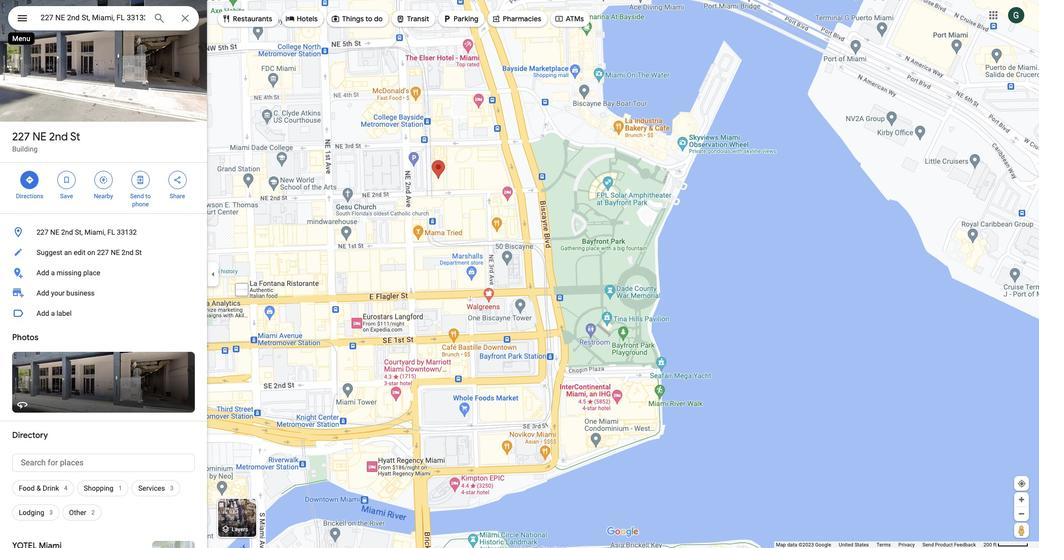 Task type: locate. For each thing, give the bounding box(es) containing it.
none text field inside '227 ne 2nd st' main content
[[12, 454, 195, 473]]

zoom in image
[[1019, 497, 1026, 504]]

2 add from the top
[[37, 289, 49, 298]]

2nd inside button
[[61, 228, 73, 237]]

restaurants
[[233, 14, 272, 23]]

0 horizontal spatial send
[[130, 193, 144, 200]]

send left product
[[923, 543, 935, 548]]

1 horizontal spatial 227
[[37, 228, 49, 237]]

feedback
[[955, 543, 977, 548]]

1 add from the top
[[37, 269, 49, 277]]

227 inside button
[[37, 228, 49, 237]]

food & drink 4
[[19, 485, 68, 493]]

227 for st
[[12, 130, 30, 144]]

1 a from the top
[[51, 269, 55, 277]]

services
[[138, 485, 165, 493]]

pharmacies
[[503, 14, 542, 23]]

send inside send to phone
[[130, 193, 144, 200]]

2 horizontal spatial 227
[[97, 249, 109, 257]]

add for add a missing place
[[37, 269, 49, 277]]

none field inside the "227 ne 2nd st, miami, fl 33132" field
[[41, 12, 145, 24]]

1 horizontal spatial ne
[[50, 228, 59, 237]]

 things to do
[[331, 13, 383, 24]]

ft
[[994, 543, 997, 548]]

shopping
[[84, 485, 114, 493]]

to up the phone
[[145, 193, 151, 200]]

2nd
[[49, 130, 68, 144], [61, 228, 73, 237], [122, 249, 134, 257]]

ne inside 227 ne 2nd st building
[[32, 130, 47, 144]]

map
[[777, 543, 787, 548]]

3 right services
[[170, 485, 174, 493]]

1 vertical spatial a
[[51, 310, 55, 318]]

2nd down 33132
[[122, 249, 134, 257]]

0 vertical spatial add
[[37, 269, 49, 277]]

0 horizontal spatial ne
[[32, 130, 47, 144]]

a left the missing
[[51, 269, 55, 277]]

200
[[984, 543, 993, 548]]

1 vertical spatial add
[[37, 289, 49, 298]]

to inside send to phone
[[145, 193, 151, 200]]

 search field
[[8, 6, 199, 32]]


[[25, 175, 34, 186]]

product
[[936, 543, 954, 548]]

lodging 3
[[19, 509, 53, 517]]

add inside 'add your business' link
[[37, 289, 49, 298]]

1
[[119, 485, 122, 493]]

2nd inside 227 ne 2nd st building
[[49, 130, 68, 144]]

2 vertical spatial ne
[[111, 249, 120, 257]]

ne
[[32, 130, 47, 144], [50, 228, 59, 237], [111, 249, 120, 257]]

ne for st
[[32, 130, 47, 144]]

3 right "lodging"
[[49, 510, 53, 517]]

1 vertical spatial send
[[923, 543, 935, 548]]

2 vertical spatial 227
[[97, 249, 109, 257]]

1 horizontal spatial to
[[366, 14, 373, 23]]


[[222, 13, 231, 24]]

google
[[816, 543, 832, 548]]

add for add your business
[[37, 289, 49, 298]]

a
[[51, 269, 55, 277], [51, 310, 55, 318]]

1 vertical spatial to
[[145, 193, 151, 200]]

add your business
[[37, 289, 95, 298]]

0 horizontal spatial 227
[[12, 130, 30, 144]]

0 vertical spatial 2nd
[[49, 130, 68, 144]]

0 horizontal spatial st
[[70, 130, 80, 144]]

2 a from the top
[[51, 310, 55, 318]]

227 inside 227 ne 2nd st building
[[12, 130, 30, 144]]

1 vertical spatial 3
[[49, 510, 53, 517]]

227 right on
[[97, 249, 109, 257]]

phone
[[132, 201, 149, 208]]

a inside add a label button
[[51, 310, 55, 318]]

map data ©2023 google
[[777, 543, 832, 548]]

layers
[[232, 527, 248, 534]]

227 up building
[[12, 130, 30, 144]]

 parking
[[443, 13, 479, 24]]


[[173, 175, 182, 186]]

ne for st,
[[50, 228, 59, 237]]

to
[[366, 14, 373, 23], [145, 193, 151, 200]]

add inside add a missing place button
[[37, 269, 49, 277]]

add left label
[[37, 310, 49, 318]]

add down suggest on the left top
[[37, 269, 49, 277]]

st,
[[75, 228, 83, 237]]

data
[[788, 543, 798, 548]]

2nd up 
[[49, 130, 68, 144]]

227 up suggest on the left top
[[37, 228, 49, 237]]

a for label
[[51, 310, 55, 318]]

united states button
[[839, 542, 870, 549]]

st down 33132
[[135, 249, 142, 257]]

0 horizontal spatial 3
[[49, 510, 53, 517]]

send for send product feedback
[[923, 543, 935, 548]]


[[331, 13, 340, 24]]

fl
[[107, 228, 115, 237]]

add left your
[[37, 289, 49, 298]]

2 vertical spatial add
[[37, 310, 49, 318]]

add inside add a label button
[[37, 310, 49, 318]]

ne down fl at the top left of the page
[[111, 249, 120, 257]]

None field
[[41, 12, 145, 24]]

0 vertical spatial a
[[51, 269, 55, 277]]

1 horizontal spatial 3
[[170, 485, 174, 493]]

add a missing place button
[[0, 263, 207, 283]]

2nd inside button
[[122, 249, 134, 257]]

0 vertical spatial send
[[130, 193, 144, 200]]

hotels
[[297, 14, 318, 23]]

a for missing
[[51, 269, 55, 277]]

ne up building
[[32, 130, 47, 144]]

0 vertical spatial ne
[[32, 130, 47, 144]]


[[555, 13, 564, 24]]

footer containing map data ©2023 google
[[777, 542, 984, 549]]

ne up suggest on the left top
[[50, 228, 59, 237]]

on
[[87, 249, 95, 257]]

to left the do
[[366, 14, 373, 23]]

ne inside button
[[50, 228, 59, 237]]

a inside add a missing place button
[[51, 269, 55, 277]]

0 vertical spatial st
[[70, 130, 80, 144]]

227 for st,
[[37, 228, 49, 237]]

227 inside button
[[97, 249, 109, 257]]

a left label
[[51, 310, 55, 318]]

terms
[[877, 543, 892, 548]]

2nd left st,
[[61, 228, 73, 237]]

add a label
[[37, 310, 72, 318]]

1 vertical spatial st
[[135, 249, 142, 257]]

1 horizontal spatial send
[[923, 543, 935, 548]]

0 vertical spatial 3
[[170, 485, 174, 493]]

other
[[69, 509, 86, 517]]

send to phone
[[130, 193, 151, 208]]

1 horizontal spatial st
[[135, 249, 142, 257]]

lodging
[[19, 509, 44, 517]]

send up the phone
[[130, 193, 144, 200]]

parking
[[454, 14, 479, 23]]

directions
[[16, 193, 43, 200]]

add a label button
[[0, 304, 207, 324]]

st up 
[[70, 130, 80, 144]]

2 vertical spatial 2nd
[[122, 249, 134, 257]]

3 inside 'services 3'
[[170, 485, 174, 493]]

 hotels
[[286, 13, 318, 24]]

2 horizontal spatial ne
[[111, 249, 120, 257]]

food
[[19, 485, 35, 493]]

None text field
[[12, 454, 195, 473]]

227 ne 2nd st, miami, fl 33132 button
[[0, 222, 207, 243]]

send
[[130, 193, 144, 200], [923, 543, 935, 548]]

directory
[[12, 431, 48, 441]]

miami,
[[85, 228, 106, 237]]

227 ne 2nd st main content
[[0, 0, 207, 549]]

3 add from the top
[[37, 310, 49, 318]]

your
[[51, 289, 65, 298]]

3
[[170, 485, 174, 493], [49, 510, 53, 517]]


[[136, 175, 145, 186]]

1 vertical spatial 2nd
[[61, 228, 73, 237]]

1 vertical spatial 227
[[37, 228, 49, 237]]

227
[[12, 130, 30, 144], [37, 228, 49, 237], [97, 249, 109, 257]]

0 vertical spatial to
[[366, 14, 373, 23]]

1 vertical spatial ne
[[50, 228, 59, 237]]

0 horizontal spatial to
[[145, 193, 151, 200]]

st
[[70, 130, 80, 144], [135, 249, 142, 257]]

add
[[37, 269, 49, 277], [37, 289, 49, 298], [37, 310, 49, 318]]

things
[[342, 14, 364, 23]]

st inside button
[[135, 249, 142, 257]]

3 inside lodging 3
[[49, 510, 53, 517]]

footer
[[777, 542, 984, 549]]

send inside button
[[923, 543, 935, 548]]

0 vertical spatial 227
[[12, 130, 30, 144]]



Task type: vqa. For each thing, say whether or not it's contained in the screenshot.


Task type: describe. For each thing, give the bounding box(es) containing it.
©2023
[[799, 543, 815, 548]]

building
[[12, 145, 38, 153]]

2
[[91, 510, 95, 517]]

do
[[374, 14, 383, 23]]

an
[[64, 249, 72, 257]]

200 ft button
[[984, 543, 1029, 548]]


[[16, 11, 28, 25]]

footer inside google maps element
[[777, 542, 984, 549]]

ne inside button
[[111, 249, 120, 257]]

states
[[855, 543, 870, 548]]

collapse side panel image
[[208, 269, 219, 280]]

227 NE 2nd St, Miami, FL 33132 field
[[8, 6, 199, 30]]

 restaurants
[[222, 13, 272, 24]]

send for send to phone
[[130, 193, 144, 200]]

label
[[57, 310, 72, 318]]

actions for 227 ne 2nd st region
[[0, 163, 207, 214]]

add your business link
[[0, 283, 207, 304]]

suggest an edit on 227 ne 2nd st
[[37, 249, 142, 257]]

send product feedback button
[[923, 542, 977, 549]]

 pharmacies
[[492, 13, 542, 24]]


[[62, 175, 71, 186]]

33132
[[117, 228, 137, 237]]

3 for lodging
[[49, 510, 53, 517]]

add a missing place
[[37, 269, 100, 277]]


[[443, 13, 452, 24]]

united
[[839, 543, 854, 548]]

privacy
[[899, 543, 916, 548]]

show street view coverage image
[[1015, 523, 1030, 539]]

3 for services
[[170, 485, 174, 493]]

to inside ' things to do'
[[366, 14, 373, 23]]

save
[[60, 193, 73, 200]]


[[492, 13, 501, 24]]

privacy button
[[899, 542, 916, 549]]

 button
[[8, 6, 37, 32]]

google maps element
[[0, 0, 1040, 549]]

2nd for st,
[[61, 228, 73, 237]]

227 ne 2nd st, miami, fl 33132
[[37, 228, 137, 237]]

drink
[[43, 485, 59, 493]]

suggest an edit on 227 ne 2nd st button
[[0, 243, 207, 263]]

terms button
[[877, 542, 892, 549]]

4
[[64, 485, 68, 493]]

transit
[[407, 14, 430, 23]]

nearby
[[94, 193, 113, 200]]

227 ne 2nd st building
[[12, 130, 80, 153]]


[[286, 13, 295, 24]]

 atms
[[555, 13, 584, 24]]

atms
[[566, 14, 584, 23]]

services 3
[[138, 485, 174, 493]]

200 ft
[[984, 543, 997, 548]]

share
[[170, 193, 185, 200]]

2nd for st
[[49, 130, 68, 144]]

send product feedback
[[923, 543, 977, 548]]

shopping 1
[[84, 485, 122, 493]]

 transit
[[396, 13, 430, 24]]

zoom out image
[[1019, 511, 1026, 518]]

photos
[[12, 333, 38, 343]]


[[99, 175, 108, 186]]

business
[[66, 289, 95, 298]]

united states
[[839, 543, 870, 548]]

place
[[83, 269, 100, 277]]

edit
[[74, 249, 86, 257]]

other 2
[[69, 509, 95, 517]]

google account: greg robinson  
(robinsongreg175@gmail.com) image
[[1009, 7, 1025, 23]]

missing
[[57, 269, 82, 277]]

add for add a label
[[37, 310, 49, 318]]

&
[[37, 485, 41, 493]]


[[396, 13, 405, 24]]

st inside 227 ne 2nd st building
[[70, 130, 80, 144]]

show your location image
[[1018, 480, 1027, 489]]

suggest
[[37, 249, 62, 257]]



